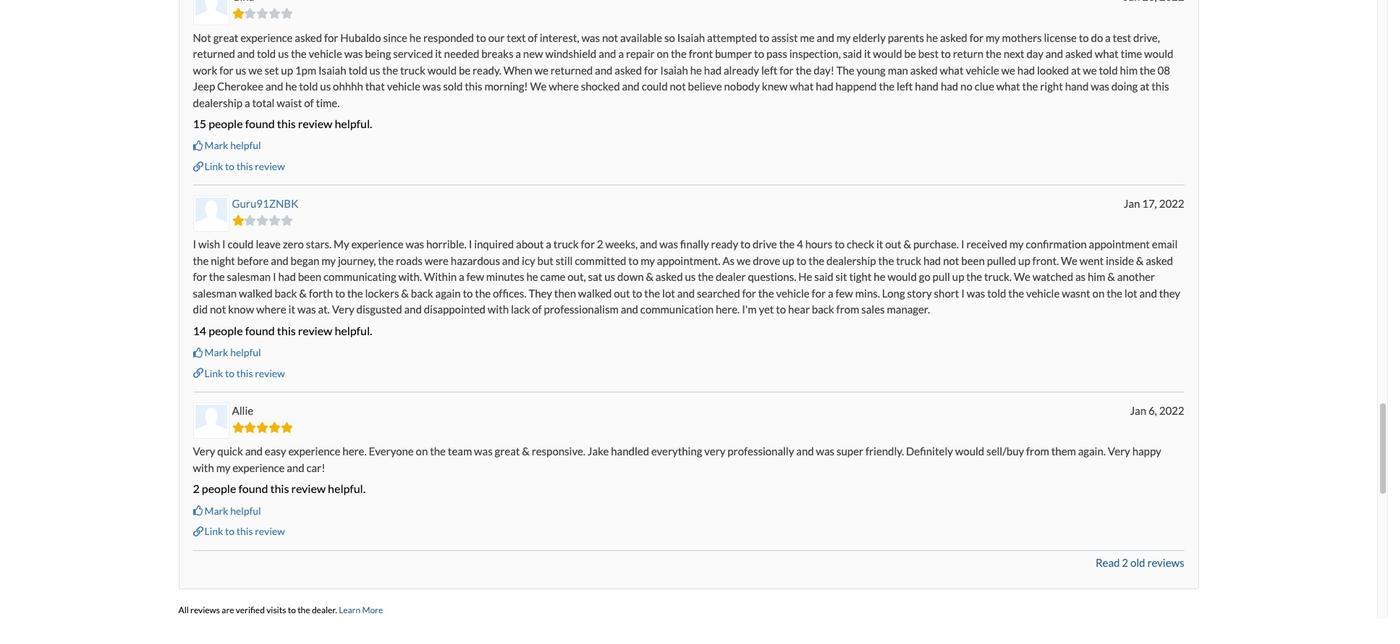 Task type: describe. For each thing, give the bounding box(es) containing it.
yet
[[759, 303, 774, 316]]

of inside i wish i could leave zero stars. my experience was horrible. i inquired about a truck for 2 weeks, and was finally ready to drive the 4 hours to check it out & purchase. i received my confirmation appointment email the night before and began my journey, the roads were hazardous and icy but still committed to my appointment. as we drove up to the dealership the truck had not been pulled up front. we went inside & asked for the salesman i had been communicating with. within a few minutes he came out, sat us down & asked us the dealer questions. he said sit tight he would go pull up the truck. we watched as him & another salesman walked back & forth to the lockers & back again to the offices. they then walked out to the lot and searched for the vehicle for a few mins. long story short i was told the vehicle wasnt on the lot and they did not know where it was at. very disgusted and disappointed with lack of professionalism and communication here. i'm yet to hear back from sales manager.
[[532, 303, 542, 316]]

was up roads
[[406, 238, 424, 251]]

ready
[[711, 238, 739, 251]]

would up man
[[873, 47, 903, 60]]

it up 14 people found this review helpful.
[[289, 303, 295, 316]]

received
[[967, 238, 1008, 251]]

this down easy
[[270, 482, 289, 495]]

was down truck. at right
[[967, 287, 986, 300]]

inquired
[[474, 238, 514, 251]]

went
[[1080, 254, 1104, 267]]

very inside i wish i could leave zero stars. my experience was horrible. i inquired about a truck for 2 weeks, and was finally ready to drive the 4 hours to check it out & purchase. i received my confirmation appointment email the night before and began my journey, the roads were hazardous and icy but still committed to my appointment. as we drove up to the dealership the truck had not been pulled up front. we went inside & asked for the salesman i had been communicating with. within a few minutes he came out, sat us down & asked us the dealer questions. he said sit tight he would go pull up the truck. we watched as him & another salesman walked back & forth to the lockers & back again to the offices. they then walked out to the lot and searched for the vehicle for a few mins. long story short i was told the vehicle wasnt on the lot and they did not know where it was at. very disgusted and disappointed with lack of professionalism and communication here. i'm yet to hear back from sales manager.
[[332, 303, 355, 316]]

for up return
[[970, 31, 984, 44]]

the down man
[[879, 80, 895, 93]]

helpful. for 14 people found this review helpful.
[[335, 324, 372, 337]]

professionally
[[728, 445, 795, 458]]

0 horizontal spatial returned
[[193, 47, 235, 60]]

the left 08
[[1140, 63, 1156, 76]]

nobody
[[724, 80, 760, 93]]

lack
[[511, 303, 530, 316]]

the down another
[[1107, 287, 1123, 300]]

said inside i wish i could leave zero stars. my experience was horrible. i inquired about a truck for 2 weeks, and was finally ready to drive the 4 hours to check it out & purchase. i received my confirmation appointment email the night before and began my journey, the roads were hazardous and icy but still committed to my appointment. as we drove up to the dealership the truck had not been pulled up front. we went inside & asked for the salesman i had been communicating with. within a few minutes he came out, sat us down & asked us the dealer questions. he said sit tight he would go pull up the truck. we watched as him & another salesman walked back & forth to the lockers & back again to the offices. they then walked out to the lot and searched for the vehicle for a few mins. long story short i was told the vehicle wasnt on the lot and they did not know where it was at. very disgusted and disappointed with lack of professionalism and communication here. i'm yet to hear back from sales manager.
[[815, 270, 834, 283]]

jan for 14 people found this review helpful.
[[1124, 197, 1141, 210]]

up right pull
[[953, 270, 965, 283]]

right
[[1041, 80, 1063, 93]]

since
[[383, 31, 408, 44]]

all reviews are verified visits to the dealer. learn more
[[178, 604, 383, 615]]

time.
[[316, 96, 340, 109]]

so
[[665, 31, 675, 44]]

1 vertical spatial truck
[[554, 238, 579, 251]]

the up 1pm
[[291, 47, 307, 60]]

isaiah up front
[[677, 31, 705, 44]]

this up guru91znbk
[[237, 160, 253, 172]]

the left offices.
[[475, 287, 491, 300]]

was right team on the left
[[474, 445, 493, 458]]

us up time.
[[320, 80, 331, 93]]

a up but
[[546, 238, 552, 251]]

professionalism
[[544, 303, 619, 316]]

began
[[291, 254, 320, 267]]

he
[[799, 270, 813, 283]]

1 vertical spatial out
[[614, 287, 630, 300]]

ready.
[[473, 63, 502, 76]]

helpful for 15
[[230, 139, 261, 152]]

i'm
[[742, 303, 757, 316]]

vehicle up hear
[[776, 287, 810, 300]]

2 vertical spatial we
[[1014, 270, 1031, 283]]

6,
[[1149, 404, 1158, 417]]

mark for 2
[[205, 504, 228, 517]]

2 people found this review helpful.
[[193, 482, 366, 495]]

hubaldo
[[340, 31, 381, 44]]

inside
[[1106, 254, 1134, 267]]

my left elderly
[[837, 31, 851, 44]]

sit
[[836, 270, 847, 283]]

to right link icon
[[225, 367, 235, 379]]

was up the windshield
[[582, 31, 600, 44]]

& down with.
[[401, 287, 409, 300]]

this down 2 people found this review helpful.
[[237, 525, 253, 537]]

learn more link
[[339, 604, 383, 615]]

best
[[919, 47, 939, 60]]

to right hours
[[835, 238, 845, 251]]

to down down
[[632, 287, 643, 300]]

confirmation
[[1026, 238, 1087, 251]]

as
[[1076, 270, 1086, 283]]

0 vertical spatial of
[[528, 31, 538, 44]]

1 vertical spatial left
[[897, 80, 913, 93]]

up inside 'not great experience asked for hubaldo since he responded to our text of interest, was not available so isaiah attempted to assist me and my elderly parents he asked for my mothers license to do a test drive, returned and told us the vehicle was being serviced it needed breaks a new windshield and a repair on the front bumper to pass inspection, said it would be best to return the next day and asked what time would work for us we set up 1pm isaiah told us the truck would be ready. when we returned and asked for isaiah he had already left for the day! the young man asked what vehicle we had looked at we told him the 08 jeep cherokee and he told us ohhhh that vehicle was sold this morning! we where shocked and could not believe nobody knew what had happend the left hand had no clue what the right hand was doing at this dealership a total waist of time.'
[[281, 63, 293, 76]]

and right shocked at the left of the page
[[622, 80, 640, 93]]

allie
[[232, 404, 253, 417]]

mark for 15
[[205, 139, 228, 152]]

link to this review for 2
[[205, 525, 285, 537]]

for up i'm
[[742, 287, 757, 300]]

test
[[1113, 31, 1132, 44]]

and up looked
[[1046, 47, 1064, 60]]

sales
[[862, 303, 885, 316]]

review up guru91znbk link
[[255, 160, 285, 172]]

vehicle up "clue"
[[966, 63, 1000, 76]]

another
[[1118, 270, 1155, 283]]

on inside i wish i could leave zero stars. my experience was horrible. i inquired about a truck for 2 weeks, and was finally ready to drive the 4 hours to check it out & purchase. i received my confirmation appointment email the night before and began my journey, the roads were hazardous and icy but still committed to my appointment. as we drove up to the dealership the truck had not been pulled up front. we went inside & asked for the salesman i had been communicating with. within a few minutes he came out, sat us down & asked us the dealer questions. he said sit tight he would go pull up the truck. we watched as him & another salesman walked back & forth to the lockers & back again to the offices. they then walked out to the lot and searched for the vehicle for a few mins. long story short i was told the vehicle wasnt on the lot and they did not know where it was at. very disgusted and disappointed with lack of professionalism and communication here. i'm yet to hear back from sales manager.
[[1093, 287, 1105, 300]]

mark helpful button for 14
[[193, 346, 261, 360]]

read 2 old reviews
[[1096, 556, 1185, 569]]

came
[[541, 270, 566, 283]]

not great experience asked for hubaldo since he responded to our text of interest, was not available so isaiah attempted to assist me and my elderly parents he asked for my mothers license to do a test drive, returned and told us the vehicle was being serviced it needed breaks a new windshield and a repair on the front bumper to pass inspection, said it would be best to return the next day and asked what time would work for us we set up 1pm isaiah told us the truck would be ready. when we returned and asked for isaiah he had already left for the day! the young man asked what vehicle we had looked at we told him the 08 jeep cherokee and he told us ohhhh that vehicle was sold this morning! we where shocked and could not believe nobody knew what had happend the left hand had no clue what the right hand was doing at this dealership a total waist of time.
[[193, 31, 1174, 109]]

had left no
[[941, 80, 959, 93]]

jan 17, 2022
[[1124, 197, 1185, 210]]

man
[[888, 63, 909, 76]]

the left truck. at right
[[967, 270, 983, 283]]

14 people found this review helpful.
[[193, 324, 372, 337]]

great inside 'not great experience asked for hubaldo since he responded to our text of interest, was not available so isaiah attempted to assist me and my elderly parents he asked for my mothers license to do a test drive, returned and told us the vehicle was being serviced it needed breaks a new windshield and a repair on the front bumper to pass inspection, said it would be best to return the next day and asked what time would work for us we set up 1pm isaiah told us the truck would be ready. when we returned and asked for isaiah he had already left for the day! the young man asked what vehicle we had looked at we told him the 08 jeep cherokee and he told us ohhhh that vehicle was sold this morning! we where shocked and could not believe nobody knew what had happend the left hand had no clue what the right hand was doing at this dealership a total waist of time.'
[[213, 31, 239, 44]]

and down leave
[[271, 254, 289, 267]]

still
[[556, 254, 573, 267]]

a left new
[[516, 47, 521, 60]]

and up cherokee
[[237, 47, 255, 60]]

jan for 2 people found this review helpful.
[[1131, 404, 1147, 417]]

link to this review button for 15
[[193, 159, 285, 174]]

1 vertical spatial 2
[[193, 482, 200, 495]]

we inside 'not great experience asked for hubaldo since he responded to our text of interest, was not available so isaiah attempted to assist me and my elderly parents he asked for my mothers license to do a test drive, returned and told us the vehicle was being serviced it needed breaks a new windshield and a repair on the front bumper to pass inspection, said it would be best to return the next day and asked what time would work for us we set up 1pm isaiah told us the truck would be ready. when we returned and asked for isaiah he had already left for the day! the young man asked what vehicle we had looked at we told him the 08 jeep cherokee and he told us ohhhh that vehicle was sold this morning! we where shocked and could not believe nobody knew what had happend the left hand had no clue what the right hand was doing at this dealership a total waist of time.'
[[530, 80, 547, 93]]

experience up 'car!'
[[288, 445, 341, 458]]

the left right
[[1023, 80, 1039, 93]]

here. inside i wish i could leave zero stars. my experience was horrible. i inquired about a truck for 2 weeks, and was finally ready to drive the 4 hours to check it out & purchase. i received my confirmation appointment email the night before and began my journey, the roads were hazardous and icy but still committed to my appointment. as we drove up to the dealership the truck had not been pulled up front. we went inside & asked for the salesman i had been communicating with. within a few minutes he came out, sat us down & asked us the dealer questions. he said sit tight he would go pull up the truck. we watched as him & another salesman walked back & forth to the lockers & back again to the offices. they then walked out to the lot and searched for the vehicle for a few mins. long story short i was told the vehicle wasnt on the lot and they did not know where it was at. very disgusted and disappointed with lack of professionalism and communication here. i'm yet to hear back from sales manager.
[[716, 303, 740, 316]]

to right best at the right
[[941, 47, 951, 60]]

experience down easy
[[233, 461, 285, 474]]

leave
[[256, 238, 281, 251]]

available
[[621, 31, 663, 44]]

to left drive at the right top
[[741, 238, 751, 251]]

quick
[[217, 445, 243, 458]]

0 horizontal spatial back
[[275, 287, 297, 300]]

no
[[961, 80, 973, 93]]

about
[[516, 238, 544, 251]]

read
[[1096, 556, 1120, 569]]

communicating
[[324, 270, 396, 283]]

questions.
[[748, 270, 797, 283]]

easy
[[265, 445, 286, 458]]

review down time.
[[298, 117, 333, 130]]

mark helpful for 15
[[205, 139, 261, 152]]

they
[[1160, 287, 1181, 300]]

and left 'car!'
[[287, 461, 305, 474]]

repair
[[626, 47, 655, 60]]

us up set at top
[[278, 47, 289, 60]]

front.
[[1033, 254, 1059, 267]]

where inside i wish i could leave zero stars. my experience was horrible. i inquired about a truck for 2 weeks, and was finally ready to drive the 4 hours to check it out & purchase. i received my confirmation appointment email the night before and began my journey, the roads were hazardous and icy but still committed to my appointment. as we drove up to the dealership the truck had not been pulled up front. we went inside & asked for the salesman i had been communicating with. within a few minutes he came out, sat us down & asked us the dealer questions. he said sit tight he would go pull up the truck. we watched as him & another salesman walked back & forth to the lockers & back again to the offices. they then walked out to the lot and searched for the vehicle for a few mins. long story short i was told the vehicle wasnt on the lot and they did not know where it was at. very disgusted and disappointed with lack of professionalism and communication here. i'm yet to hear back from sales manager.
[[256, 303, 287, 316]]

we left set at top
[[248, 63, 263, 76]]

vehicle right that
[[387, 80, 421, 93]]

asked down "email"
[[1146, 254, 1174, 267]]

know
[[228, 303, 254, 316]]

day
[[1027, 47, 1044, 60]]

experience inside i wish i could leave zero stars. my experience was horrible. i inquired about a truck for 2 weeks, and was finally ready to drive the 4 hours to check it out & purchase. i received my confirmation appointment email the night before and began my journey, the roads were hazardous and icy but still committed to my appointment. as we drove up to the dealership the truck had not been pulled up front. we went inside & asked for the salesman i had been communicating with. within a few minutes he came out, sat us down & asked us the dealer questions. he said sit tight he would go pull up the truck. we watched as him & another salesman walked back & forth to the lockers & back again to the offices. they then walked out to the lot and searched for the vehicle for a few mins. long story short i was told the vehicle wasnt on the lot and they did not know where it was at. very disgusted and disappointed with lack of professionalism and communication here. i'm yet to hear back from sales manager.
[[351, 238, 404, 251]]

and up the communication
[[677, 287, 695, 300]]

found for 14
[[245, 324, 275, 337]]

we down do
[[1083, 63, 1097, 76]]

i down leave
[[273, 270, 276, 283]]

1 horizontal spatial at
[[1140, 80, 1150, 93]]

did
[[193, 303, 208, 316]]

helpful. for 2 people found this review helpful.
[[328, 482, 366, 495]]

night
[[211, 254, 235, 267]]

friendly.
[[866, 445, 904, 458]]

link image
[[193, 368, 203, 378]]

and left easy
[[245, 445, 263, 458]]

to right forth
[[335, 287, 345, 300]]

car!
[[307, 461, 325, 474]]

on inside 'not great experience asked for hubaldo since he responded to our text of interest, was not available so isaiah attempted to assist me and my elderly parents he asked for my mothers license to do a test drive, returned and told us the vehicle was being serviced it needed breaks a new windshield and a repair on the front bumper to pass inspection, said it would be best to return the next day and asked what time would work for us we set up 1pm isaiah told us the truck would be ready. when we returned and asked for isaiah he had already left for the day! the young man asked what vehicle we had looked at we told him the 08 jeep cherokee and he told us ohhhh that vehicle was sold this morning! we where shocked and could not believe nobody knew what had happend the left hand had no clue what the right hand was doing at this dealership a total waist of time.'
[[657, 47, 669, 60]]

the down the so
[[671, 47, 687, 60]]

the inside very quick and easy experience here. everyone on the team was great & responsive. jake handled everything very professionally and was super friendly. definitely would sell/buy from them again. very happy with my experience and car!
[[430, 445, 446, 458]]

he right tight
[[874, 270, 886, 283]]

on inside very quick and easy experience here. everyone on the team was great & responsive. jake handled everything very professionally and was super friendly. definitely would sell/buy from them again. very happy with my experience and car!
[[416, 445, 428, 458]]

& up another
[[1137, 254, 1144, 267]]

the down truck. at right
[[1009, 287, 1025, 300]]

was down hubaldo
[[344, 47, 363, 60]]

1 horizontal spatial been
[[962, 254, 985, 267]]

front
[[689, 47, 713, 60]]

time
[[1121, 47, 1143, 60]]

he up waist
[[285, 80, 297, 93]]

mark helpful button for 15
[[193, 139, 261, 153]]

had up believe
[[704, 63, 722, 76]]

vehicle down watched
[[1027, 287, 1060, 300]]

drive
[[753, 238, 777, 251]]

the down communicating
[[347, 287, 363, 300]]

1 vertical spatial we
[[1061, 254, 1078, 267]]

experience inside 'not great experience asked for hubaldo since he responded to our text of interest, was not available so isaiah attempted to assist me and my elderly parents he asked for my mothers license to do a test drive, returned and told us the vehicle was being serviced it needed breaks a new windshield and a repair on the front bumper to pass inspection, said it would be best to return the next day and asked what time would work for us we set up 1pm isaiah told us the truck would be ready. when we returned and asked for isaiah he had already left for the day! the young man asked what vehicle we had looked at we told him the 08 jeep cherokee and he told us ohhhh that vehicle was sold this morning! we where shocked and could not believe nobody knew what had happend the left hand had no clue what the right hand was doing at this dealership a total waist of time.'
[[241, 31, 293, 44]]

1pm
[[295, 63, 316, 76]]

offices.
[[493, 287, 527, 300]]

review down 'car!'
[[291, 482, 326, 495]]

1 horizontal spatial back
[[411, 287, 433, 300]]

the down 'being'
[[382, 63, 398, 76]]

before
[[237, 254, 269, 267]]

looked
[[1038, 63, 1070, 76]]

to down 2 people found this review helpful.
[[225, 525, 235, 537]]

my up pulled
[[1010, 238, 1024, 251]]

could inside i wish i could leave zero stars. my experience was horrible. i inquired about a truck for 2 weeks, and was finally ready to drive the 4 hours to check it out & purchase. i received my confirmation appointment email the night before and began my journey, the roads were hazardous and icy but still committed to my appointment. as we drove up to the dealership the truck had not been pulled up front. we went inside & asked for the salesman i had been communicating with. within a few minutes he came out, sat us down & asked us the dealer questions. he said sit tight he would go pull up the truck. we watched as him & another salesman walked back & forth to the lockers & back again to the offices. they then walked out to the lot and searched for the vehicle for a few mins. long story short i was told the vehicle wasnt on the lot and they did not know where it was at. very disgusted and disappointed with lack of professionalism and communication here. i'm yet to hear back from sales manager.
[[228, 238, 254, 251]]

learn
[[339, 604, 361, 615]]

and right me
[[817, 31, 835, 44]]

drive,
[[1134, 31, 1161, 44]]

helpful for 2
[[230, 504, 261, 517]]

with inside i wish i could leave zero stars. my experience was horrible. i inquired about a truck for 2 weeks, and was finally ready to drive the 4 hours to check it out & purchase. i received my confirmation appointment email the night before and began my journey, the roads were hazardous and icy but still committed to my appointment. as we drove up to the dealership the truck had not been pulled up front. we went inside & asked for the salesman i had been communicating with. within a few minutes he came out, sat us down & asked us the dealer questions. he said sit tight he would go pull up the truck. we watched as him & another salesman walked back & forth to the lockers & back again to the offices. they then walked out to the lot and searched for the vehicle for a few mins. long story short i was told the vehicle wasnt on the lot and they did not know where it was at. very disgusted and disappointed with lack of professionalism and communication here. i'm yet to hear back from sales manager.
[[488, 303, 509, 316]]

would up 08
[[1145, 47, 1174, 60]]

and down down
[[621, 303, 639, 316]]

people for 2
[[202, 482, 236, 495]]

finally
[[680, 238, 709, 251]]

for right work
[[219, 63, 234, 76]]

us down appointment.
[[685, 270, 696, 283]]

vehicle up 1pm
[[309, 47, 342, 60]]

hours
[[806, 238, 833, 251]]

sat
[[588, 270, 603, 283]]

0 horizontal spatial left
[[762, 63, 778, 76]]

a left total
[[245, 96, 250, 109]]

very
[[705, 445, 726, 458]]

zero
[[283, 238, 304, 251]]

for up 'committed'
[[581, 238, 595, 251]]

a up again
[[459, 270, 465, 283]]

to left 'our'
[[476, 31, 486, 44]]

doing
[[1112, 80, 1138, 93]]

dealership inside 'not great experience asked for hubaldo since he responded to our text of interest, was not available so isaiah attempted to assist me and my elderly parents he asked for my mothers license to do a test drive, returned and told us the vehicle was being serviced it needed breaks a new windshield and a repair on the front bumper to pass inspection, said it would be best to return the next day and asked what time would work for us we set up 1pm isaiah told us the truck would be ready. when we returned and asked for isaiah he had already left for the day! the young man asked what vehicle we had looked at we told him the 08 jeep cherokee and he told us ohhhh that vehicle was sold this morning! we where shocked and could not believe nobody knew what had happend the left hand had no clue what the right hand was doing at this dealership a total waist of time.'
[[193, 96, 243, 109]]

what down do
[[1095, 47, 1119, 60]]

story
[[908, 287, 932, 300]]

2 vertical spatial truck
[[896, 254, 922, 267]]

jan 6, 2022
[[1131, 404, 1185, 417]]

stars.
[[306, 238, 332, 251]]

for down he in the right of the page
[[812, 287, 826, 300]]

great inside very quick and easy experience here. everyone on the team was great & responsive. jake handled everything very professionally and was super friendly. definitely would sell/buy from them again. very happy with my experience and car!
[[495, 445, 520, 458]]

him inside i wish i could leave zero stars. my experience was horrible. i inquired about a truck for 2 weeks, and was finally ready to drive the 4 hours to check it out & purchase. i received my confirmation appointment email the night before and began my journey, the roads were hazardous and icy but still committed to my appointment. as we drove up to the dealership the truck had not been pulled up front. we went inside & asked for the salesman i had been communicating with. within a few minutes he came out, sat us down & asked us the dealer questions. he said sit tight he would go pull up the truck. we watched as him & another salesman walked back & forth to the lockers & back again to the offices. they then walked out to the lot and searched for the vehicle for a few mins. long story short i was told the vehicle wasnt on the lot and they did not know where it was at. very disgusted and disappointed with lack of professionalism and communication here. i'm yet to hear back from sales manager.
[[1088, 270, 1106, 283]]

long
[[882, 287, 905, 300]]

verified
[[236, 604, 265, 615]]

isaiah up ohhhh
[[319, 63, 346, 76]]

0 horizontal spatial few
[[467, 270, 484, 283]]

i left received on the right top of page
[[961, 238, 965, 251]]

1 horizontal spatial few
[[836, 287, 854, 300]]

responded
[[424, 31, 474, 44]]

i up hazardous
[[469, 238, 472, 251]]

my down stars.
[[322, 254, 336, 267]]

2022 for 14 people found this review helpful.
[[1160, 197, 1185, 210]]

responsive.
[[532, 445, 586, 458]]

this down waist
[[277, 117, 296, 130]]

here. inside very quick and easy experience here. everyone on the team was great & responsive. jake handled everything very professionally and was super friendly. definitely would sell/buy from them again. very happy with my experience and car!
[[343, 445, 367, 458]]

told up set at top
[[257, 47, 276, 60]]

1 horizontal spatial out
[[886, 238, 902, 251]]

the left the next
[[986, 47, 1002, 60]]



Task type: vqa. For each thing, say whether or not it's contained in the screenshot.
everything at the bottom of the page
yes



Task type: locate. For each thing, give the bounding box(es) containing it.
thumbs up image for 14
[[193, 348, 203, 358]]

but
[[538, 254, 554, 267]]

link to this review up guru91znbk
[[205, 160, 285, 172]]

review down 2 people found this review helpful.
[[255, 525, 285, 537]]

& down inside
[[1108, 270, 1116, 283]]

1 horizontal spatial very
[[332, 303, 355, 316]]

1 horizontal spatial dealership
[[827, 254, 877, 267]]

dealer.
[[312, 604, 337, 615]]

what right knew
[[790, 80, 814, 93]]

1 vertical spatial found
[[245, 324, 275, 337]]

0 vertical spatial truck
[[400, 63, 426, 76]]

be down parents
[[905, 47, 917, 60]]

mark helpful for 14
[[205, 346, 261, 359]]

review down at.
[[298, 324, 333, 337]]

work
[[193, 63, 217, 76]]

disgusted
[[357, 303, 402, 316]]

1 vertical spatial salesman
[[193, 287, 237, 300]]

1 horizontal spatial him
[[1120, 63, 1138, 76]]

0 horizontal spatial be
[[459, 63, 471, 76]]

could up before
[[228, 238, 254, 251]]

would up sold
[[428, 63, 457, 76]]

2 horizontal spatial back
[[812, 303, 835, 316]]

1 vertical spatial link to this review button
[[193, 366, 285, 381]]

2 horizontal spatial 2
[[1122, 556, 1129, 569]]

a left mins.
[[828, 287, 834, 300]]

2 thumbs up image from the top
[[193, 348, 203, 358]]

1 link image from the top
[[193, 161, 203, 171]]

said inside 'not great experience asked for hubaldo since he responded to our text of interest, was not available so isaiah attempted to assist me and my elderly parents he asked for my mothers license to do a test drive, returned and told us the vehicle was being serviced it needed breaks a new windshield and a repair on the front bumper to pass inspection, said it would be best to return the next day and asked what time would work for us we set up 1pm isaiah told us the truck would be ready. when we returned and asked for isaiah he had already left for the day! the young man asked what vehicle we had looked at we told him the 08 jeep cherokee and he told us ohhhh that vehicle was sold this morning! we where shocked and could not believe nobody knew what had happend the left hand had no clue what the right hand was doing at this dealership a total waist of time.'
[[843, 47, 862, 60]]

the up the searched
[[698, 270, 714, 283]]

2 horizontal spatial we
[[1061, 254, 1078, 267]]

0 horizontal spatial him
[[1088, 270, 1106, 283]]

to right 'yet'
[[776, 303, 786, 316]]

1 vertical spatial returned
[[551, 63, 593, 76]]

weeks,
[[606, 238, 638, 251]]

from inside i wish i could leave zero stars. my experience was horrible. i inquired about a truck for 2 weeks, and was finally ready to drive the 4 hours to check it out & purchase. i received my confirmation appointment email the night before and began my journey, the roads were hazardous and icy but still committed to my appointment. as we drove up to the dealership the truck had not been pulled up front. we went inside & asked for the salesman i had been communicating with. within a few minutes he came out, sat us down & asked us the dealer questions. he said sit tight he would go pull up the truck. we watched as him & another salesman walked back & forth to the lockers & back again to the offices. they then walked out to the lot and searched for the vehicle for a few mins. long story short i was told the vehicle wasnt on the lot and they did not know where it was at. very disgusted and disappointed with lack of professionalism and communication here. i'm yet to hear back from sales manager.
[[837, 303, 860, 316]]

0 vertical spatial link to this review button
[[193, 159, 285, 174]]

dealership inside i wish i could leave zero stars. my experience was horrible. i inquired about a truck for 2 weeks, and was finally ready to drive the 4 hours to check it out & purchase. i received my confirmation appointment email the night before and began my journey, the roads were hazardous and icy but still committed to my appointment. as we drove up to the dealership the truck had not been pulled up front. we went inside & asked for the salesman i had been communicating with. within a few minutes he came out, sat us down & asked us the dealer questions. he said sit tight he would go pull up the truck. we watched as him & another salesman walked back & forth to the lockers & back again to the offices. they then walked out to the lot and searched for the vehicle for a few mins. long story short i was told the vehicle wasnt on the lot and they did not know where it was at. very disgusted and disappointed with lack of professionalism and communication here. i'm yet to hear back from sales manager.
[[827, 254, 877, 267]]

2 vertical spatial of
[[532, 303, 542, 316]]

to left assist
[[760, 31, 770, 44]]

3 link from the top
[[205, 525, 223, 537]]

him
[[1120, 63, 1138, 76], [1088, 270, 1106, 283]]

they
[[529, 287, 552, 300]]

thumbs up image for 15
[[193, 141, 203, 151]]

1 mark from the top
[[205, 139, 228, 152]]

2 link from the top
[[205, 367, 223, 379]]

return
[[953, 47, 984, 60]]

out
[[886, 238, 902, 251], [614, 287, 630, 300]]

tight
[[850, 270, 872, 283]]

2 vertical spatial link
[[205, 525, 223, 537]]

allie image
[[195, 405, 227, 437]]

he down front
[[691, 63, 702, 76]]

2 vertical spatial mark
[[205, 504, 228, 517]]

left up knew
[[762, 63, 778, 76]]

1 lot from the left
[[663, 287, 675, 300]]

2 helpful from the top
[[230, 346, 261, 359]]

2 inside dropdown button
[[1122, 556, 1129, 569]]

1 horizontal spatial walked
[[578, 287, 612, 300]]

link for 15
[[205, 160, 223, 172]]

1 hand from the left
[[915, 80, 939, 93]]

for down pass
[[780, 63, 794, 76]]

link for 2
[[205, 525, 223, 537]]

star image
[[244, 8, 256, 19], [281, 8, 293, 19], [232, 215, 244, 226], [281, 215, 293, 226], [232, 422, 244, 433], [269, 422, 281, 433], [281, 422, 293, 433]]

happy
[[1133, 445, 1162, 458]]

0 horizontal spatial on
[[416, 445, 428, 458]]

3 mark from the top
[[205, 504, 228, 517]]

mark helpful button down 14
[[193, 346, 261, 360]]

and up 'minutes'
[[502, 254, 520, 267]]

dealer
[[716, 270, 746, 283]]

1 vertical spatial been
[[298, 270, 322, 283]]

was left sold
[[423, 80, 441, 93]]

1 horizontal spatial left
[[897, 80, 913, 93]]

0 vertical spatial link
[[205, 160, 223, 172]]

at right doing
[[1140, 80, 1150, 93]]

link to this review button for 14
[[193, 366, 285, 381]]

horrible.
[[426, 238, 467, 251]]

found for 2
[[238, 482, 268, 495]]

0 vertical spatial from
[[837, 303, 860, 316]]

out right the check
[[886, 238, 902, 251]]

1 horizontal spatial where
[[549, 80, 579, 93]]

2 left old
[[1122, 556, 1129, 569]]

1 horizontal spatial lot
[[1125, 287, 1138, 300]]

back right hear
[[812, 303, 835, 316]]

0 vertical spatial we
[[530, 80, 547, 93]]

my
[[334, 238, 349, 251]]

& right down
[[646, 270, 654, 283]]

2 vertical spatial mark helpful
[[205, 504, 261, 517]]

new
[[523, 47, 543, 60]]

been down received on the right top of page
[[962, 254, 985, 267]]

asked down do
[[1066, 47, 1093, 60]]

1 vertical spatial mark
[[205, 346, 228, 359]]

the left roads
[[378, 254, 394, 267]]

17,
[[1143, 197, 1158, 210]]

2 horizontal spatial truck
[[896, 254, 922, 267]]

it down responded
[[435, 47, 442, 60]]

2022 for 2 people found this review helpful.
[[1160, 404, 1185, 417]]

0 vertical spatial where
[[549, 80, 579, 93]]

helpful
[[230, 139, 261, 152], [230, 346, 261, 359], [230, 504, 261, 517]]

people for 14
[[209, 324, 243, 337]]

we right as
[[737, 254, 751, 267]]

found for 15
[[245, 117, 275, 130]]

1 vertical spatial reviews
[[191, 604, 220, 615]]

0 vertical spatial on
[[657, 47, 669, 60]]

truck
[[400, 63, 426, 76], [554, 238, 579, 251], [896, 254, 922, 267]]

2 mark helpful button from the top
[[193, 346, 261, 360]]

2 walked from the left
[[578, 287, 612, 300]]

mins.
[[856, 287, 880, 300]]

0 vertical spatial said
[[843, 47, 862, 60]]

0 vertical spatial great
[[213, 31, 239, 44]]

2 up 'committed'
[[597, 238, 604, 251]]

1 horizontal spatial great
[[495, 445, 520, 458]]

on right the "wasnt"
[[1093, 287, 1105, 300]]

1 vertical spatial people
[[209, 324, 243, 337]]

salesman
[[227, 270, 271, 283], [193, 287, 237, 300]]

1 vertical spatial of
[[304, 96, 314, 109]]

1 2022 from the top
[[1160, 197, 1185, 210]]

2 mark helpful from the top
[[205, 346, 261, 359]]

0 horizontal spatial very
[[193, 445, 215, 458]]

shocked
[[581, 80, 620, 93]]

link to this review for 15
[[205, 160, 285, 172]]

& inside very quick and easy experience here. everyone on the team was great & responsive. jake handled everything very professionally and was super friendly. definitely would sell/buy from them again. very happy with my experience and car!
[[522, 445, 530, 458]]

it down elderly
[[864, 47, 871, 60]]

0 horizontal spatial been
[[298, 270, 322, 283]]

hear
[[789, 303, 810, 316]]

hand
[[915, 80, 939, 93], [1066, 80, 1089, 93]]

3 link to this review from the top
[[205, 525, 285, 537]]

1 vertical spatial from
[[1027, 445, 1050, 458]]

him inside 'not great experience asked for hubaldo since he responded to our text of interest, was not available so isaiah attempted to assist me and my elderly parents he asked for my mothers license to do a test drive, returned and told us the vehicle was being serviced it needed breaks a new windshield and a repair on the front bumper to pass inspection, said it would be best to return the next day and asked what time would work for us we set up 1pm isaiah told us the truck would be ready. when we returned and asked for isaiah he had already left for the day! the young man asked what vehicle we had looked at we told him the 08 jeep cherokee and he told us ohhhh that vehicle was sold this morning! we where shocked and could not believe nobody knew what had happend the left hand had no clue what the right hand was doing at this dealership a total waist of time.'
[[1120, 63, 1138, 76]]

2 horizontal spatial on
[[1093, 287, 1105, 300]]

within
[[424, 270, 457, 283]]

we inside i wish i could leave zero stars. my experience was horrible. i inquired about a truck for 2 weeks, and was finally ready to drive the 4 hours to check it out & purchase. i received my confirmation appointment email the night before and began my journey, the roads were hazardous and icy but still committed to my appointment. as we drove up to the dealership the truck had not been pulled up front. we went inside & asked for the salesman i had been communicating with. within a few minutes he came out, sat us down & asked us the dealer questions. he said sit tight he would go pull up the truck. we watched as him & another salesman walked back & forth to the lockers & back again to the offices. they then walked out to the lot and searched for the vehicle for a few mins. long story short i was told the vehicle wasnt on the lot and they did not know where it was at. very disgusted and disappointed with lack of professionalism and communication here. i'm yet to hear back from sales manager.
[[737, 254, 751, 267]]

guru91znbk image
[[195, 198, 227, 230]]

1 vertical spatial with
[[193, 461, 214, 474]]

was left doing
[[1091, 80, 1110, 93]]

sell/buy
[[987, 445, 1025, 458]]

told up doing
[[1099, 63, 1118, 76]]

1 vertical spatial great
[[495, 445, 520, 458]]

reviews
[[1148, 556, 1185, 569], [191, 604, 220, 615]]

asked up return
[[940, 31, 968, 44]]

truck inside 'not great experience asked for hubaldo since he responded to our text of interest, was not available so isaiah attempted to assist me and my elderly parents he asked for my mothers license to do a test drive, returned and told us the vehicle was being serviced it needed breaks a new windshield and a repair on the front bumper to pass inspection, said it would be best to return the next day and asked what time would work for us we set up 1pm isaiah told us the truck would be ready. when we returned and asked for isaiah he had already left for the day! the young man asked what vehicle we had looked at we told him the 08 jeep cherokee and he told us ohhhh that vehicle was sold this morning! we where shocked and could not believe nobody knew what had happend the left hand had no clue what the right hand was doing at this dealership a total waist of time.'
[[400, 63, 426, 76]]

thumbs up image
[[193, 141, 203, 151], [193, 348, 203, 358], [193, 506, 203, 516]]

and
[[817, 31, 835, 44], [237, 47, 255, 60], [599, 47, 617, 60], [1046, 47, 1064, 60], [595, 63, 613, 76], [266, 80, 283, 93], [622, 80, 640, 93], [640, 238, 658, 251], [271, 254, 289, 267], [502, 254, 520, 267], [677, 287, 695, 300], [1140, 287, 1158, 300], [404, 303, 422, 316], [621, 303, 639, 316], [245, 445, 263, 458], [797, 445, 814, 458], [287, 461, 305, 474]]

1 mark helpful button from the top
[[193, 139, 261, 153]]

asked down appointment.
[[656, 270, 683, 283]]

had down day
[[1018, 63, 1035, 76]]

1 vertical spatial helpful
[[230, 346, 261, 359]]

1 link to this review button from the top
[[193, 159, 285, 174]]

0 horizontal spatial where
[[256, 303, 287, 316]]

the down wish
[[193, 254, 209, 267]]

2 vertical spatial helpful
[[230, 504, 261, 517]]

jake
[[588, 445, 609, 458]]

1 helpful from the top
[[230, 139, 261, 152]]

handled
[[611, 445, 649, 458]]

mark helpful
[[205, 139, 261, 152], [205, 346, 261, 359], [205, 504, 261, 517]]

0 vertical spatial link image
[[193, 161, 203, 171]]

gina image
[[195, 0, 227, 23]]

we up as
[[1061, 254, 1078, 267]]

vehicle
[[309, 47, 342, 60], [966, 63, 1000, 76], [387, 80, 421, 93], [776, 287, 810, 300], [1027, 287, 1060, 300]]

definitely
[[907, 445, 954, 458]]

he
[[410, 31, 421, 44], [927, 31, 938, 44], [691, 63, 702, 76], [285, 80, 297, 93], [527, 270, 538, 283], [874, 270, 886, 283]]

needed
[[444, 47, 480, 60]]

0 vertical spatial thumbs up image
[[193, 141, 203, 151]]

hazardous
[[451, 254, 500, 267]]

0 vertical spatial salesman
[[227, 270, 271, 283]]

super
[[837, 445, 864, 458]]

my
[[837, 31, 851, 44], [986, 31, 1000, 44], [1010, 238, 1024, 251], [322, 254, 336, 267], [641, 254, 655, 267], [216, 461, 231, 474]]

0 horizontal spatial dealership
[[193, 96, 243, 109]]

roads
[[396, 254, 423, 267]]

reviews inside dropdown button
[[1148, 556, 1185, 569]]

3 thumbs up image from the top
[[193, 506, 203, 516]]

again.
[[1079, 445, 1106, 458]]

1 horizontal spatial returned
[[551, 63, 593, 76]]

link to this review button up guru91znbk
[[193, 159, 285, 174]]

not up pull
[[944, 254, 960, 267]]

star image
[[232, 8, 244, 19], [256, 8, 269, 19], [269, 8, 281, 19], [244, 215, 256, 226], [256, 215, 269, 226], [269, 215, 281, 226], [244, 422, 256, 433], [256, 422, 269, 433]]

out down down
[[614, 287, 630, 300]]

2 vertical spatial on
[[416, 445, 428, 458]]

2 vertical spatial link to this review
[[205, 525, 285, 537]]

parents
[[888, 31, 925, 44]]

1 thumbs up image from the top
[[193, 141, 203, 151]]

thumbs up image for 2
[[193, 506, 203, 516]]

left down man
[[897, 80, 913, 93]]

at.
[[318, 303, 330, 316]]

1 vertical spatial thumbs up image
[[193, 348, 203, 358]]

to down 4 on the top of the page
[[797, 254, 807, 267]]

our
[[488, 31, 505, 44]]

1 horizontal spatial said
[[843, 47, 862, 60]]

0 vertical spatial mark helpful button
[[193, 139, 261, 153]]

1 vertical spatial here.
[[343, 445, 367, 458]]

link image for 15
[[193, 161, 203, 171]]

salesman down before
[[227, 270, 271, 283]]

1 mark helpful from the top
[[205, 139, 261, 152]]

i right wish
[[222, 238, 226, 251]]

experience
[[241, 31, 293, 44], [351, 238, 404, 251], [288, 445, 341, 458], [233, 461, 285, 474]]

0 horizontal spatial from
[[837, 303, 860, 316]]

to left pass
[[755, 47, 765, 60]]

review down 14 people found this review helpful.
[[255, 367, 285, 379]]

believe
[[688, 80, 722, 93]]

drove
[[753, 254, 781, 267]]

2 link to this review button from the top
[[193, 366, 285, 381]]

had down the day!
[[816, 80, 834, 93]]

0 vertical spatial mark
[[205, 139, 228, 152]]

0 vertical spatial link to this review
[[205, 160, 285, 172]]

everything
[[652, 445, 703, 458]]

we down the next
[[1002, 63, 1016, 76]]

0 vertical spatial been
[[962, 254, 985, 267]]

could inside 'not great experience asked for hubaldo since he responded to our text of interest, was not available so isaiah attempted to assist me and my elderly parents he asked for my mothers license to do a test drive, returned and told us the vehicle was being serviced it needed breaks a new windshield and a repair on the front bumper to pass inspection, said it would be best to return the next day and asked what time would work for us we set up 1pm isaiah told us the truck would be ready. when we returned and asked for isaiah he had already left for the day! the young man asked what vehicle we had looked at we told him the 08 jeep cherokee and he told us ohhhh that vehicle was sold this morning! we where shocked and could not believe nobody knew what had happend the left hand had no clue what the right hand was doing at this dealership a total waist of time.'
[[642, 80, 668, 93]]

15
[[193, 117, 206, 130]]

0 horizontal spatial reviews
[[191, 604, 220, 615]]

said left "sit"
[[815, 270, 834, 283]]

2 link image from the top
[[193, 526, 203, 536]]

2 link to this review from the top
[[205, 367, 285, 379]]

back down with.
[[411, 287, 433, 300]]

the up long
[[879, 254, 894, 267]]

0 horizontal spatial could
[[228, 238, 254, 251]]

0 vertical spatial with
[[488, 303, 509, 316]]

the down the "night" on the left top of the page
[[209, 270, 225, 283]]

helpful for 14
[[230, 346, 261, 359]]

1 horizontal spatial 2
[[597, 238, 604, 251]]

he down icy
[[527, 270, 538, 283]]

0 vertical spatial left
[[762, 63, 778, 76]]

helpful. for 15 people found this review helpful.
[[335, 117, 372, 130]]

people for 15
[[209, 117, 243, 130]]

mark helpful for 2
[[205, 504, 261, 517]]

be down needed
[[459, 63, 471, 76]]

dealership
[[193, 96, 243, 109], [827, 254, 877, 267]]

0 vertical spatial found
[[245, 117, 275, 130]]

we
[[248, 63, 263, 76], [535, 63, 549, 76], [1002, 63, 1016, 76], [1083, 63, 1097, 76], [737, 254, 751, 267]]

with
[[488, 303, 509, 316], [193, 461, 214, 474]]

0 horizontal spatial truck
[[400, 63, 426, 76]]

2 inside i wish i could leave zero stars. my experience was horrible. i inquired about a truck for 2 weeks, and was finally ready to drive the 4 hours to check it out & purchase. i received my confirmation appointment email the night before and began my journey, the roads were hazardous and icy but still committed to my appointment. as we drove up to the dealership the truck had not been pulled up front. we went inside & asked for the salesman i had been communicating with. within a few minutes he came out, sat us down & asked us the dealer questions. he said sit tight he would go pull up the truck. we watched as him & another salesman walked back & forth to the lockers & back again to the offices. they then walked out to the lot and searched for the vehicle for a few mins. long story short i was told the vehicle wasnt on the lot and they did not know where it was at. very disgusted and disappointed with lack of professionalism and communication here. i'm yet to hear back from sales manager.
[[597, 238, 604, 251]]

0 vertical spatial be
[[905, 47, 917, 60]]

&
[[904, 238, 912, 251], [1137, 254, 1144, 267], [646, 270, 654, 283], [1108, 270, 1116, 283], [299, 287, 307, 300], [401, 287, 409, 300], [522, 445, 530, 458]]

email
[[1153, 238, 1178, 251]]

up right set at top
[[281, 63, 293, 76]]

3 mark helpful from the top
[[205, 504, 261, 517]]

mark for 14
[[205, 346, 228, 359]]

this
[[465, 80, 483, 93], [1152, 80, 1170, 93], [277, 117, 296, 130], [237, 160, 253, 172], [277, 324, 296, 337], [237, 367, 253, 379], [270, 482, 289, 495], [237, 525, 253, 537]]

3 link to this review button from the top
[[193, 524, 285, 539]]

them
[[1052, 445, 1077, 458]]

text
[[507, 31, 526, 44]]

the up 'yet'
[[759, 287, 774, 300]]

mothers
[[1003, 31, 1042, 44]]

i right short at the right top
[[962, 287, 965, 300]]

1 vertical spatial at
[[1140, 80, 1150, 93]]

2 vertical spatial 2
[[1122, 556, 1129, 569]]

2 hand from the left
[[1066, 80, 1089, 93]]

inspection,
[[790, 47, 841, 60]]

2 horizontal spatial very
[[1108, 445, 1131, 458]]

total
[[252, 96, 275, 109]]

2 vertical spatial mark helpful button
[[193, 504, 261, 518]]

could
[[642, 80, 668, 93], [228, 238, 254, 251]]

the
[[837, 63, 855, 76]]

interest,
[[540, 31, 580, 44]]

searched
[[697, 287, 740, 300]]

helpful down 14 people found this review helpful.
[[230, 346, 261, 359]]

very right "again."
[[1108, 445, 1131, 458]]

1 vertical spatial said
[[815, 270, 834, 283]]

the down inspection,
[[796, 63, 812, 76]]

attempted
[[707, 31, 757, 44]]

was left at.
[[298, 303, 316, 316]]

1 horizontal spatial from
[[1027, 445, 1050, 458]]

and right the professionally
[[797, 445, 814, 458]]

we right truck. at right
[[1014, 270, 1031, 283]]

said up the
[[843, 47, 862, 60]]

isaiah
[[677, 31, 705, 44], [319, 63, 346, 76], [661, 63, 688, 76]]

review
[[298, 117, 333, 130], [255, 160, 285, 172], [298, 324, 333, 337], [255, 367, 285, 379], [291, 482, 326, 495], [255, 525, 285, 537]]

0 vertical spatial at
[[1072, 63, 1081, 76]]

1 horizontal spatial be
[[905, 47, 917, 60]]

where down the windshield
[[549, 80, 579, 93]]

1 link from the top
[[205, 160, 223, 172]]

2 2022 from the top
[[1160, 404, 1185, 417]]

mark helpful button for 2
[[193, 504, 261, 518]]

2 vertical spatial people
[[202, 482, 236, 495]]

link to this review button for 2
[[193, 524, 285, 539]]

1 vertical spatial him
[[1088, 270, 1106, 283]]

out,
[[568, 270, 586, 283]]

cherokee
[[217, 80, 264, 93]]

to right visits
[[288, 604, 296, 615]]

1 horizontal spatial hand
[[1066, 80, 1089, 93]]

1 horizontal spatial could
[[642, 80, 668, 93]]

and down another
[[1140, 287, 1158, 300]]

isaiah down the so
[[661, 63, 688, 76]]

0 vertical spatial dealership
[[193, 96, 243, 109]]

2 mark from the top
[[205, 346, 228, 359]]

visits
[[267, 604, 286, 615]]

very left quick at the left bottom of page
[[193, 445, 215, 458]]

this down began
[[277, 324, 296, 337]]

0 vertical spatial jan
[[1124, 197, 1141, 210]]

to right again
[[463, 287, 473, 300]]

4
[[797, 238, 804, 251]]

all
[[178, 604, 189, 615]]

3 mark helpful button from the top
[[193, 504, 261, 518]]

1 horizontal spatial reviews
[[1148, 556, 1185, 569]]

with inside very quick and easy experience here. everyone on the team was great & responsive. jake handled everything very professionally and was super friendly. definitely would sell/buy from them again. very happy with my experience and car!
[[193, 461, 214, 474]]

1 walked from the left
[[239, 287, 273, 300]]

would inside i wish i could leave zero stars. my experience was horrible. i inquired about a truck for 2 weeks, and was finally ready to drive the 4 hours to check it out & purchase. i received my confirmation appointment email the night before and began my journey, the roads were hazardous and icy but still committed to my appointment. as we drove up to the dealership the truck had not been pulled up front. we went inside & asked for the salesman i had been communicating with. within a few minutes he came out, sat us down & asked us the dealer questions. he said sit tight he would go pull up the truck. we watched as him & another salesman walked back & forth to the lockers & back again to the offices. they then walked out to the lot and searched for the vehicle for a few mins. long story short i was told the vehicle wasnt on the lot and they did not know where it was at. very disgusted and disappointed with lack of professionalism and communication here. i'm yet to hear back from sales manager.
[[888, 270, 917, 283]]

minutes
[[486, 270, 525, 283]]

what right "clue"
[[997, 80, 1021, 93]]

1 vertical spatial helpful.
[[335, 324, 372, 337]]

2 lot from the left
[[1125, 287, 1138, 300]]

pass
[[767, 47, 788, 60]]

link to this review for 14
[[205, 367, 285, 379]]

happend
[[836, 80, 877, 93]]

very quick and easy experience here. everyone on the team was great & responsive. jake handled everything very professionally and was super friendly. definitely would sell/buy from them again. very happy with my experience and car!
[[193, 445, 1162, 474]]

0 vertical spatial 2
[[597, 238, 604, 251]]

1 link to this review from the top
[[205, 160, 285, 172]]

told inside i wish i could leave zero stars. my experience was horrible. i inquired about a truck for 2 weeks, and was finally ready to drive the 4 hours to check it out & purchase. i received my confirmation appointment email the night before and began my journey, the roads were hazardous and icy but still committed to my appointment. as we drove up to the dealership the truck had not been pulled up front. we went inside & asked for the salesman i had been communicating with. within a few minutes he came out, sat us down & asked us the dealer questions. he said sit tight he would go pull up the truck. we watched as him & another salesman walked back & forth to the lockers & back again to the offices. they then walked out to the lot and searched for the vehicle for a few mins. long story short i was told the vehicle wasnt on the lot and they did not know where it was at. very disgusted and disappointed with lack of professionalism and communication here. i'm yet to hear back from sales manager.
[[988, 287, 1007, 300]]

link image for 2
[[193, 526, 203, 536]]

this up 'allie' in the bottom left of the page
[[237, 367, 253, 379]]

0 vertical spatial mark helpful
[[205, 139, 261, 152]]

team
[[448, 445, 472, 458]]

hand right right
[[1066, 80, 1089, 93]]

link image
[[193, 161, 203, 171], [193, 526, 203, 536]]

link for 14
[[205, 367, 223, 379]]

1 vertical spatial mark helpful
[[205, 346, 261, 359]]

experience up "journey,"
[[351, 238, 404, 251]]

mark down quick at the left bottom of page
[[205, 504, 228, 517]]

him down the time
[[1120, 63, 1138, 76]]

with.
[[399, 270, 422, 283]]

my down quick at the left bottom of page
[[216, 461, 231, 474]]

disappointed
[[424, 303, 486, 316]]

where inside 'not great experience asked for hubaldo since he responded to our text of interest, was not available so isaiah attempted to assist me and my elderly parents he asked for my mothers license to do a test drive, returned and told us the vehicle was being serviced it needed breaks a new windshield and a repair on the front bumper to pass inspection, said it would be best to return the next day and asked what time would work for us we set up 1pm isaiah told us the truck would be ready. when we returned and asked for isaiah he had already left for the day! the young man asked what vehicle we had looked at we told him the 08 jeep cherokee and he told us ohhhh that vehicle was sold this morning! we where shocked and could not believe nobody knew what had happend the left hand had no clue what the right hand was doing at this dealership a total waist of time.'
[[549, 80, 579, 93]]

appointment
[[1089, 238, 1150, 251]]

1 horizontal spatial here.
[[716, 303, 740, 316]]

a left the repair
[[619, 47, 624, 60]]

would inside very quick and easy experience here. everyone on the team was great & responsive. jake handled everything very professionally and was super friendly. definitely would sell/buy from them again. very happy with my experience and car!
[[956, 445, 985, 458]]

08
[[1158, 63, 1171, 76]]

be
[[905, 47, 917, 60], [459, 63, 471, 76]]

helpful down 2 people found this review helpful.
[[230, 504, 261, 517]]

clue
[[975, 80, 995, 93]]

3 helpful from the top
[[230, 504, 261, 517]]

from inside very quick and easy experience here. everyone on the team was great & responsive. jake handled everything very professionally and was super friendly. definitely would sell/buy from them again. very happy with my experience and car!
[[1027, 445, 1050, 458]]

guru91znbk
[[232, 197, 298, 210]]

was
[[582, 31, 600, 44], [344, 47, 363, 60], [423, 80, 441, 93], [1091, 80, 1110, 93], [406, 238, 424, 251], [660, 238, 678, 251], [967, 287, 986, 300], [298, 303, 316, 316], [474, 445, 493, 458], [816, 445, 835, 458]]

1 vertical spatial mark helpful button
[[193, 346, 261, 360]]

my inside very quick and easy experience here. everyone on the team was great & responsive. jake handled everything very professionally and was super friendly. definitely would sell/buy from them again. very happy with my experience and car!
[[216, 461, 231, 474]]

told
[[257, 47, 276, 60], [349, 63, 368, 76], [1099, 63, 1118, 76], [299, 80, 318, 93], [988, 287, 1007, 300]]



